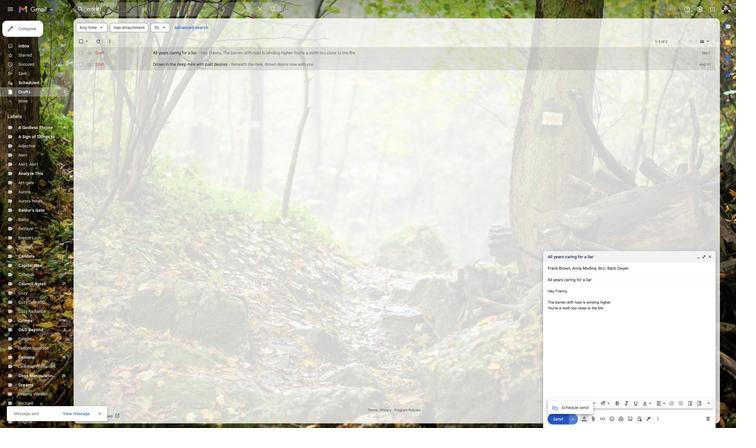 Task type: vqa. For each thing, say whether or not it's contained in the screenshot.


Task type: locate. For each thing, give the bounding box(es) containing it.
for for all years caring for a liar
[[578, 255, 584, 260]]

1 vertical spatial cozy
[[18, 300, 28, 305]]

bulleted list ‪(⌘⇧8)‬ image
[[678, 401, 684, 407]]

close image
[[708, 255, 713, 260]]

2 vertical spatial to
[[588, 306, 591, 311]]

21 for council notes
[[63, 282, 66, 286]]

message sent
[[14, 412, 39, 417]]

the inside the barren drift road is winding higher you're a moth too close to the fire
[[592, 306, 597, 311]]

0 vertical spatial cozy
[[18, 291, 28, 296]]

franny, inside row
[[209, 50, 222, 56]]

0 horizontal spatial is
[[262, 50, 265, 56]]

for
[[182, 50, 187, 56], [578, 255, 584, 260]]

scheduled link
[[18, 80, 39, 85]]

1 for analyze this
[[64, 171, 66, 176]]

a godless throne
[[18, 125, 53, 130]]

breeze
[[18, 236, 31, 241]]

barren inside the barren drift road is winding higher you're a moth too close to the fire
[[556, 301, 566, 305]]

liar inside row
[[191, 50, 197, 56]]

discard draft ‪(⌘⇧d)‬ image
[[706, 417, 712, 422]]

2 with from the left
[[298, 62, 306, 67]]

redo ‪(⌘y)‬ image
[[560, 401, 565, 407]]

1 for baldur's gate
[[64, 208, 66, 213]]

all up drown
[[153, 50, 158, 56]]

hey franny,
[[548, 289, 568, 294]]

time
[[56, 374, 66, 379]]

1 horizontal spatial barren
[[556, 301, 566, 305]]

gb right '15'
[[99, 414, 104, 419]]

to inside the barren drift road is winding higher you're a moth too close to the fire
[[588, 306, 591, 311]]

0 horizontal spatial for
[[182, 50, 187, 56]]

1 horizontal spatial with
[[298, 62, 306, 67]]

bold ‪(⌘b)‬ image
[[615, 401, 621, 407]]

alert containing message sent
[[7, 13, 727, 422]]

a
[[188, 50, 190, 56], [306, 50, 308, 56], [585, 255, 587, 260], [560, 306, 562, 311]]

1 vertical spatial all
[[548, 255, 553, 260]]

2 draft from the top
[[96, 62, 105, 67]]

caring inside row
[[170, 50, 181, 56]]

0 vertical spatial higher
[[281, 50, 293, 56]]

medina
[[583, 266, 597, 271]]

all for all years caring for a liar
[[548, 255, 553, 260]]

for inside dialog
[[578, 255, 584, 260]]

moth up the you
[[309, 50, 319, 56]]

all inside row
[[153, 50, 158, 56]]

1 horizontal spatial of
[[91, 414, 94, 419]]

2 cozy from the top
[[18, 300, 28, 305]]

terms
[[368, 409, 378, 413]]

the
[[343, 50, 349, 56], [170, 62, 176, 67], [248, 62, 254, 67], [592, 306, 597, 311]]

0 vertical spatial the
[[223, 50, 230, 56]]

a up the you
[[306, 50, 308, 56]]

2 delight from the top
[[18, 346, 31, 351]]

years inside dialog
[[554, 255, 564, 260]]

sent
[[31, 412, 39, 417]]

of right sign
[[32, 134, 36, 140]]

1 cozy from the top
[[18, 291, 28, 296]]

draft for all years caring for a liar - hey franny, the barren drift road is winding higher you're a moth too close to the fire
[[96, 50, 105, 56]]

0 vertical spatial drift
[[244, 50, 252, 56]]

1 horizontal spatial for
[[578, 255, 584, 260]]

aurora down art-gate link
[[18, 190, 31, 195]]

council notes link
[[18, 282, 46, 287]]

gb
[[85, 414, 90, 419], [99, 414, 104, 419]]

tab list
[[720, 18, 737, 408]]

1 horizontal spatial road
[[575, 301, 582, 305]]

caring up anna
[[565, 255, 577, 260]]

0 vertical spatial you're
[[294, 50, 305, 56]]

0 vertical spatial caring
[[170, 50, 181, 56]]

alert
[[18, 153, 27, 158], [29, 162, 38, 167]]

liar
[[191, 50, 197, 56], [588, 255, 594, 260]]

1 vertical spatial caring
[[565, 255, 577, 260]]

the down hey franny,
[[548, 301, 555, 305]]

0 horizontal spatial liar
[[191, 50, 197, 56]]

franny, up the barren drift road is winding higher you're a moth too close to the fire
[[556, 289, 568, 294]]

0 vertical spatial -
[[198, 50, 200, 56]]

1 vertical spatial road
[[575, 301, 582, 305]]

2 gb from the left
[[99, 414, 104, 419]]

attachment
[[122, 25, 145, 30]]

1 vertical spatial -
[[229, 62, 230, 67]]

more image
[[107, 39, 113, 44]]

0 vertical spatial 21
[[63, 254, 66, 259]]

of left '15'
[[91, 414, 94, 419]]

main content
[[74, 18, 720, 424]]

barren down hey franny,
[[556, 301, 566, 305]]

compose
[[18, 26, 36, 31]]

throne
[[39, 125, 53, 130]]

manipulating
[[29, 374, 55, 379]]

1 horizontal spatial franny,
[[556, 289, 568, 294]]

0 horizontal spatial ,
[[571, 266, 572, 271]]

the barren drift road is winding higher you're a moth too close to the fire
[[548, 301, 611, 311]]

caring
[[170, 50, 181, 56], [565, 255, 577, 260]]

support image
[[684, 6, 691, 13]]

drift inside the barren drift road is winding higher you're a moth too close to the fire
[[567, 301, 574, 305]]

more formatting options image
[[706, 401, 712, 407]]

3
[[64, 328, 66, 332]]

0 horizontal spatial too
[[320, 50, 326, 56]]

0 vertical spatial a
[[18, 125, 21, 130]]

0 vertical spatial moth
[[309, 50, 319, 56]]

you're down hey franny,
[[548, 306, 558, 311]]

Search mail text field
[[86, 6, 253, 12]]

enchanted
[[36, 365, 56, 370], [18, 411, 38, 416]]

1 delight from the top
[[18, 337, 31, 342]]

delight sunshine link
[[18, 346, 49, 351]]

sep
[[703, 51, 709, 55]]

a for a godless throne
[[18, 125, 21, 130]]

liar inside the all years caring for a liar dialog
[[588, 255, 594, 260]]

fire inside the barren drift road is winding higher you're a moth too close to the fire
[[598, 306, 604, 311]]

years up brown
[[554, 255, 564, 260]]

1 vertical spatial the
[[548, 301, 555, 305]]

1 aurora from the top
[[18, 190, 31, 195]]

more send options image
[[571, 417, 576, 423]]

minimize image
[[697, 255, 701, 260]]

1 , from the left
[[571, 266, 572, 271]]

for up deep
[[182, 50, 187, 56]]

attach files image
[[591, 417, 597, 422]]

deep
[[177, 62, 187, 67]]

drift down hey franny,
[[567, 301, 574, 305]]

1 vertical spatial aurora
[[18, 199, 31, 204]]

underline ‪(⌘u)‬ image
[[633, 401, 639, 407]]

alert up alert,
[[18, 153, 27, 158]]

delight down delight link
[[18, 346, 31, 351]]

0 horizontal spatial to
[[51, 134, 55, 140]]

years
[[159, 50, 169, 56], [554, 255, 564, 260]]

advanced
[[175, 25, 194, 30]]

0 horizontal spatial hey
[[201, 50, 208, 56]]

0 horizontal spatial close
[[327, 50, 337, 56]]

2 21 from the top
[[63, 282, 66, 286]]

dogs manipulating time
[[18, 374, 66, 379]]

17
[[691, 409, 694, 413]]

art-gate link
[[18, 180, 34, 186]]

demons link
[[18, 355, 34, 361]]

0 vertical spatial aurora
[[18, 190, 31, 195]]

cozy for cozy radiance
[[18, 309, 28, 314]]

None checkbox
[[78, 50, 84, 56]]

0 horizontal spatial higher
[[281, 50, 293, 56]]

draft for drown in the deep mire with past desires - beneath the mire, drown desire now with you
[[96, 62, 105, 67]]

0 vertical spatial franny,
[[209, 50, 222, 56]]

betrayal link
[[18, 226, 33, 232]]

0 horizontal spatial fire
[[350, 50, 356, 56]]

1 vertical spatial 21
[[63, 282, 66, 286]]

1 vertical spatial you're
[[548, 306, 558, 311]]

delight down d&d
[[18, 337, 31, 342]]

1 draft from the top
[[96, 50, 105, 56]]

1
[[656, 39, 657, 44], [64, 81, 66, 85], [64, 135, 66, 139], [64, 171, 66, 176], [64, 208, 66, 213], [64, 264, 66, 268], [64, 383, 66, 388]]

privacy
[[380, 409, 392, 413]]

1 horizontal spatial years
[[554, 255, 564, 260]]

1 horizontal spatial higher
[[601, 301, 611, 305]]

1 horizontal spatial liar
[[588, 255, 594, 260]]

1 row from the top
[[74, 47, 716, 59]]

advanced search button
[[172, 22, 211, 33]]

row
[[74, 47, 716, 59], [74, 59, 716, 70]]

2 vertical spatial of
[[91, 414, 94, 419]]

0 horizontal spatial 2
[[64, 90, 66, 94]]

0 horizontal spatial moth
[[309, 50, 319, 56]]

1 vertical spatial fire
[[598, 306, 604, 311]]

aurora for aurora link
[[18, 190, 31, 195]]

0 vertical spatial is
[[262, 50, 265, 56]]

insert emoji ‪(⌘⇧2)‬ image
[[609, 417, 615, 422]]

· right privacy
[[393, 409, 394, 413]]

enchanted up the 'manipulating'
[[36, 365, 56, 370]]

of inside footer
[[91, 414, 94, 419]]

1 horizontal spatial to
[[338, 50, 341, 56]]

betrayal
[[18, 226, 33, 232]]

the
[[223, 50, 230, 56], [548, 301, 555, 305]]

- right desires
[[229, 62, 230, 67]]

3 cozy from the top
[[18, 309, 28, 314]]

1 vertical spatial moth
[[563, 306, 571, 311]]

None search field
[[74, 2, 281, 16]]

cozy up the crimes
[[18, 309, 28, 314]]

alert,
[[18, 162, 28, 167]]

aug
[[700, 62, 706, 66]]

2 horizontal spatial of
[[662, 39, 665, 44]]

analyze this link
[[18, 171, 43, 176]]

dreams link
[[18, 383, 33, 388]]

all years caring for a liar
[[548, 255, 594, 260]]

alert
[[7, 13, 727, 422]]

with right mire
[[197, 62, 204, 67]]

schedule
[[562, 406, 579, 411]]

a down hey franny,
[[560, 306, 562, 311]]

7
[[710, 51, 711, 55]]

you're up now in the left top of the page
[[294, 50, 305, 56]]

, left anna
[[571, 266, 572, 271]]

cozy down council at the left
[[18, 291, 28, 296]]

cozy
[[18, 291, 28, 296], [18, 300, 28, 305], [18, 309, 28, 314]]

advanced search options image
[[267, 3, 279, 15]]

hey down frank
[[548, 289, 555, 294]]

1 horizontal spatial you're
[[548, 306, 558, 311]]

0 vertical spatial for
[[182, 50, 187, 56]]

0 vertical spatial too
[[320, 50, 326, 56]]

cozy link
[[18, 291, 28, 296]]

capital idea link
[[18, 263, 42, 268]]

1 vertical spatial drift
[[567, 301, 574, 305]]

liar up mire
[[191, 50, 197, 56]]

0 horizontal spatial road
[[253, 50, 261, 56]]

0 horizontal spatial winding
[[266, 50, 280, 56]]

to
[[155, 25, 159, 30]]

2 a from the top
[[18, 134, 21, 140]]

- down search
[[198, 50, 200, 56]]

the inside row
[[223, 50, 230, 56]]

all up frank
[[548, 255, 553, 260]]

1 vertical spatial is
[[583, 301, 586, 305]]

barren up the "beneath"
[[231, 50, 243, 56]]

with left the you
[[298, 62, 306, 67]]

cozy down cozy link
[[18, 300, 28, 305]]

1 vertical spatial to
[[51, 134, 55, 140]]

1 horizontal spatial caring
[[565, 255, 577, 260]]

aurora down aurora link
[[18, 199, 31, 204]]

1 horizontal spatial fire
[[598, 306, 604, 311]]

1 horizontal spatial winding
[[587, 301, 600, 305]]

road
[[253, 50, 261, 56], [575, 301, 582, 305]]

0 vertical spatial hey
[[201, 50, 208, 56]]

of inside labels navigation
[[32, 134, 36, 140]]

inbox
[[18, 43, 29, 49]]

1 vertical spatial higher
[[601, 301, 611, 305]]

1 horizontal spatial close
[[578, 306, 587, 311]]

1 vertical spatial a
[[18, 134, 21, 140]]

, left bcc:
[[597, 266, 598, 271]]

caring inside dialog
[[565, 255, 577, 260]]

1 vertical spatial hey
[[548, 289, 555, 294]]

alert up analyze this link
[[29, 162, 38, 167]]

0 vertical spatial to
[[338, 50, 341, 56]]

is
[[262, 50, 265, 56], [583, 301, 586, 305]]

drafts link
[[18, 89, 31, 95]]

close inside row
[[327, 50, 337, 56]]

sep 7
[[703, 51, 711, 55]]

all inside dialog
[[548, 255, 553, 260]]

caring up deep
[[170, 50, 181, 56]]

footer
[[74, 408, 716, 420]]

1 horizontal spatial -
[[229, 62, 230, 67]]

1 horizontal spatial ,
[[597, 266, 598, 271]]

indent more ‪(⌘])‬ image
[[697, 401, 703, 407]]

1 vertical spatial franny,
[[556, 289, 568, 294]]

a left sign
[[18, 134, 21, 140]]

you're
[[294, 50, 305, 56], [548, 306, 558, 311]]

candela
[[18, 254, 35, 259]]

higher inside row
[[281, 50, 293, 56]]

0.15 gb of 15 gb used
[[78, 414, 113, 419]]

insert link ‪(⌘k)‬ image
[[600, 417, 606, 422]]

0 vertical spatial all
[[153, 50, 158, 56]]

0 horizontal spatial the
[[223, 50, 230, 56]]

things
[[37, 134, 50, 140]]

time
[[88, 25, 97, 30]]

higher
[[281, 50, 293, 56], [601, 301, 611, 305]]

details link
[[700, 414, 711, 419]]

2 horizontal spatial 2
[[666, 39, 668, 44]]

last
[[657, 409, 663, 413]]

1 vertical spatial liar
[[588, 255, 594, 260]]

cozy radiance
[[18, 309, 45, 314]]

147
[[61, 44, 66, 48]]

dewdrop up radiance on the left
[[29, 300, 45, 305]]

·
[[379, 409, 380, 413], [393, 409, 394, 413]]

moth down hey franny,
[[563, 306, 571, 311]]

1 vertical spatial dewdrop
[[18, 365, 35, 370]]

gb right 0.15
[[85, 414, 90, 419]]

0 vertical spatial close
[[327, 50, 337, 56]]

refresh image
[[96, 39, 101, 44]]

a up mire
[[188, 50, 190, 56]]

moth inside the barren drift road is winding higher you're a moth too close to the fire
[[563, 306, 571, 311]]

1 horizontal spatial is
[[583, 301, 586, 305]]

0 horizontal spatial with
[[197, 62, 204, 67]]

drift up the "beneath"
[[244, 50, 252, 56]]

for up anna
[[578, 255, 584, 260]]

winding inside row
[[266, 50, 280, 56]]

caring for all years caring for a liar - hey franny, the barren drift road is winding higher you're a moth too close to the fire
[[170, 50, 181, 56]]

brutality link
[[18, 245, 34, 250]]

more options image
[[657, 417, 660, 422]]

liar up medina
[[588, 255, 594, 260]]

desire
[[277, 62, 289, 67]]

1 vertical spatial of
[[32, 134, 36, 140]]

hey up past
[[201, 50, 208, 56]]

1 vertical spatial delight
[[18, 346, 31, 351]]

caring for all years caring for a liar
[[565, 255, 577, 260]]

of right –
[[662, 39, 665, 44]]

Subject field
[[548, 277, 712, 283]]

aurora for aurora petals
[[18, 199, 31, 204]]

None checkbox
[[78, 39, 84, 44], [78, 62, 84, 67], [78, 39, 84, 44], [78, 62, 84, 67]]

2 , from the left
[[597, 266, 598, 271]]

0 vertical spatial years
[[159, 50, 169, 56]]

2 horizontal spatial to
[[588, 306, 591, 311]]

2 vertical spatial cozy
[[18, 309, 28, 314]]

all
[[153, 50, 158, 56], [548, 255, 553, 260]]

a sign of things to come link
[[18, 134, 67, 140]]

franny, up desires
[[209, 50, 222, 56]]

snoozed
[[18, 62, 34, 67]]

any time
[[80, 25, 97, 30]]

all years caring for a liar - hey franny, the barren drift road is winding higher you're a moth too close to the fire
[[153, 50, 356, 56]]

1 horizontal spatial too
[[572, 306, 577, 311]]

privacy link
[[380, 409, 392, 413]]

1 horizontal spatial ·
[[393, 409, 394, 413]]

dewdrop down demons link
[[18, 365, 35, 370]]

view
[[63, 412, 72, 417]]

a left 'godless'
[[18, 125, 21, 130]]

the inside the barren drift road is winding higher you're a moth too close to the fire
[[548, 301, 555, 305]]

delight
[[18, 337, 31, 342], [18, 346, 31, 351]]

follow link to manage storage image
[[115, 414, 121, 420]]

moth
[[309, 50, 319, 56], [563, 306, 571, 311]]

enchant
[[18, 401, 33, 407]]

the up desires
[[223, 50, 230, 56]]

0 vertical spatial fire
[[350, 50, 356, 56]]

1 vertical spatial draft
[[96, 62, 105, 67]]

1 a from the top
[[18, 125, 21, 130]]

cozy radiance link
[[18, 309, 45, 314]]

0 vertical spatial alert
[[18, 153, 27, 158]]

to button
[[151, 23, 170, 32]]

1 21 from the top
[[63, 254, 66, 259]]

winding
[[266, 50, 280, 56], [587, 301, 600, 305]]

a for a sign of things to come
[[18, 134, 21, 140]]

years inside row
[[159, 50, 169, 56]]

1 vertical spatial years
[[554, 255, 564, 260]]

2 aurora from the top
[[18, 199, 31, 204]]

years up in
[[159, 50, 169, 56]]

enchanted down enchant
[[18, 411, 38, 416]]

· right terms link
[[379, 409, 380, 413]]

0 vertical spatial liar
[[191, 50, 197, 56]]

0 horizontal spatial caring
[[170, 50, 181, 56]]

d&d
[[18, 328, 27, 333]]

1 horizontal spatial drift
[[567, 301, 574, 305]]

dewdrop
[[29, 300, 45, 305], [18, 365, 35, 370]]



Task type: describe. For each thing, give the bounding box(es) containing it.
baldur's
[[18, 208, 34, 213]]

years for all years caring for a liar - hey franny, the barren drift road is winding higher you're a moth too close to the fire
[[159, 50, 169, 56]]

hey inside message body text box
[[548, 289, 555, 294]]

formatting options toolbar
[[548, 399, 713, 409]]

1 gb from the left
[[85, 414, 90, 419]]

all years caring for a liar dialog
[[544, 251, 716, 429]]

last account activity: 17 hours ago details
[[657, 409, 711, 419]]

aurora link
[[18, 190, 31, 195]]

0 horizontal spatial barren
[[231, 50, 243, 56]]

search mail image
[[75, 4, 86, 14]]

of for 0.15 gb of 15 gb used
[[91, 414, 94, 419]]

sent link
[[18, 71, 27, 76]]

of for a sign of things to come
[[32, 134, 36, 140]]

2 inside labels navigation
[[64, 90, 66, 94]]

candela link
[[18, 254, 35, 259]]

winding inside the barren drift road is winding higher you're a moth too close to the fire
[[587, 301, 600, 305]]

frank brown , anna medina , bcc: barb dwyer
[[548, 266, 629, 271]]

brown
[[559, 266, 571, 271]]

aurora petals link
[[18, 199, 43, 204]]

capital
[[18, 263, 33, 268]]

idea
[[34, 263, 42, 268]]

dogs manipulating time link
[[18, 374, 66, 379]]

schedule send
[[562, 406, 589, 411]]

cozy for cozy link
[[18, 291, 28, 296]]

send
[[554, 417, 563, 422]]

drafts
[[18, 89, 31, 95]]

baldur's gate
[[18, 208, 45, 213]]

clear search image
[[254, 3, 266, 15]]

toggle split pane mode image
[[700, 39, 706, 44]]

settings image
[[697, 6, 704, 13]]

to inside row
[[338, 50, 341, 56]]

beyond
[[28, 328, 43, 333]]

notes
[[34, 282, 46, 287]]

past
[[205, 62, 213, 67]]

more button
[[0, 97, 69, 106]]

collapse
[[18, 272, 34, 278]]

franny, inside message body text box
[[556, 289, 568, 294]]

policies
[[409, 409, 421, 413]]

main menu image
[[7, 6, 14, 13]]

is inside the barren drift road is winding higher you're a moth too close to the fire
[[583, 301, 586, 305]]

is inside row
[[262, 50, 265, 56]]

aug 30
[[700, 62, 711, 66]]

1 for capital idea
[[64, 264, 66, 268]]

drown
[[153, 62, 165, 67]]

ballsy
[[18, 217, 29, 222]]

2 · from the left
[[393, 409, 394, 413]]

council
[[18, 282, 33, 287]]

0 vertical spatial enchanted
[[36, 365, 56, 370]]

2 row from the top
[[74, 59, 716, 70]]

has attachment
[[114, 25, 145, 30]]

bcc:
[[599, 266, 607, 271]]

0 horizontal spatial -
[[198, 50, 200, 56]]

too inside row
[[320, 50, 326, 56]]

inbox link
[[18, 43, 29, 49]]

footer containing terms
[[74, 408, 716, 420]]

30
[[707, 62, 711, 66]]

mire,
[[255, 62, 264, 67]]

sans serif option
[[569, 401, 592, 407]]

you're inside row
[[294, 50, 305, 56]]

ago
[[705, 409, 711, 413]]

too inside the barren drift road is winding higher you're a moth too close to the fire
[[572, 306, 577, 311]]

to inside labels navigation
[[51, 134, 55, 140]]

a up frank brown , anna medina , bcc: barb dwyer
[[585, 255, 587, 260]]

sunshine
[[32, 346, 49, 351]]

–
[[657, 39, 659, 44]]

serif
[[580, 401, 589, 407]]

1 for scheduled
[[64, 81, 66, 85]]

art-
[[18, 180, 26, 186]]

0 vertical spatial dewdrop
[[29, 300, 45, 305]]

4
[[64, 125, 66, 130]]

drown
[[265, 62, 276, 67]]

ballsy link
[[18, 217, 29, 222]]

pop out image
[[702, 255, 707, 260]]

now
[[290, 62, 297, 67]]

you're inside the barren drift road is winding higher you're a moth too close to the fire
[[548, 306, 558, 311]]

Message Body text field
[[548, 289, 712, 397]]

dreams
[[18, 383, 33, 388]]

all for all years caring for a liar - hey franny, the barren drift road is winding higher you're a moth too close to the fire
[[153, 50, 158, 56]]

desires
[[214, 62, 228, 67]]

has attachment button
[[110, 23, 149, 32]]

toggle confidential mode image
[[637, 417, 643, 422]]

come
[[56, 134, 67, 140]]

advanced search
[[175, 25, 209, 30]]

adjective link
[[18, 144, 35, 149]]

d&d beyond
[[18, 328, 43, 333]]

sent
[[18, 71, 27, 76]]

labels heading
[[7, 114, 61, 120]]

alert, alert
[[18, 162, 38, 167]]

lush
[[32, 236, 41, 241]]

art-gate
[[18, 180, 34, 186]]

enigma link
[[18, 420, 32, 425]]

sans
[[570, 401, 579, 407]]

terms · privacy · program policies
[[368, 409, 421, 413]]

moth inside row
[[309, 50, 319, 56]]

mire
[[188, 62, 196, 67]]

1 · from the left
[[379, 409, 380, 413]]

insert signature image
[[646, 417, 652, 422]]

baldur's gate link
[[18, 208, 45, 213]]

sign
[[22, 134, 31, 140]]

cozy dewdrop
[[18, 300, 45, 305]]

0 vertical spatial of
[[662, 39, 665, 44]]

1 vertical spatial enchanted
[[18, 411, 38, 416]]

a sign of things to come
[[18, 134, 67, 140]]

cozy for cozy dewdrop
[[18, 300, 28, 305]]

1 for dreams
[[64, 383, 66, 388]]

higher inside the barren drift road is winding higher you're a moth too close to the fire
[[601, 301, 611, 305]]

labels navigation
[[0, 18, 74, 429]]

demons
[[18, 355, 34, 361]]

activity:
[[678, 409, 690, 413]]

fire inside row
[[350, 50, 356, 56]]

drown in the deep mire with past desires - beneath the mire, drown desire now with you
[[153, 62, 314, 67]]

close inside the barren drift road is winding higher you're a moth too close to the fire
[[578, 306, 587, 311]]

indent less ‪(⌘[)‬ image
[[688, 401, 693, 407]]

aurora petals
[[18, 199, 43, 204]]

for for all years caring for a liar - hey franny, the barren drift road is winding higher you're a moth too close to the fire
[[182, 50, 187, 56]]

0 horizontal spatial alert
[[18, 153, 27, 158]]

gmail image
[[18, 3, 50, 15]]

years for all years caring for a liar
[[554, 255, 564, 260]]

radiance
[[29, 309, 45, 314]]

cozy dewdrop link
[[18, 300, 45, 305]]

1 vertical spatial alert
[[29, 162, 38, 167]]

a godless throne link
[[18, 125, 53, 130]]

a inside the barren drift road is winding higher you're a moth too close to the fire
[[560, 306, 562, 311]]

insert photo image
[[628, 417, 634, 422]]

numbered list ‪(⌘⇧7)‬ image
[[669, 401, 675, 407]]

view message link
[[61, 409, 92, 420]]

starred link
[[18, 53, 32, 58]]

petals
[[32, 199, 43, 204]]

delight for delight sunshine
[[18, 346, 31, 351]]

21 for candela
[[63, 254, 66, 259]]

drift inside row
[[244, 50, 252, 56]]

details
[[700, 414, 711, 419]]

1 with from the left
[[197, 62, 204, 67]]

hey inside row
[[201, 50, 208, 56]]

road inside the barren drift road is winding higher you're a moth too close to the fire
[[575, 301, 582, 305]]

main content containing any time
[[74, 18, 720, 424]]

analyze this
[[18, 171, 43, 176]]

italic ‪(⌘i)‬ image
[[624, 401, 630, 407]]

this
[[35, 171, 43, 176]]

more
[[18, 99, 28, 104]]

crimes
[[18, 319, 32, 324]]

liar for all years caring for a liar
[[588, 255, 594, 260]]

snoozed link
[[18, 62, 34, 67]]

1 for a sign of things to come
[[64, 135, 66, 139]]

liar for all years caring for a liar - hey franny, the barren drift road is winding higher you're a moth too close to the fire
[[191, 50, 197, 56]]

none checkbox inside row
[[78, 50, 84, 56]]

account
[[664, 409, 677, 413]]

delight for delight link
[[18, 337, 31, 342]]

hours
[[695, 409, 704, 413]]

dwyer
[[618, 266, 629, 271]]

insert files using drive image
[[619, 417, 624, 422]]

1 horizontal spatial 2
[[659, 39, 661, 44]]

undo ‪(⌘z)‬ image
[[550, 401, 556, 407]]



